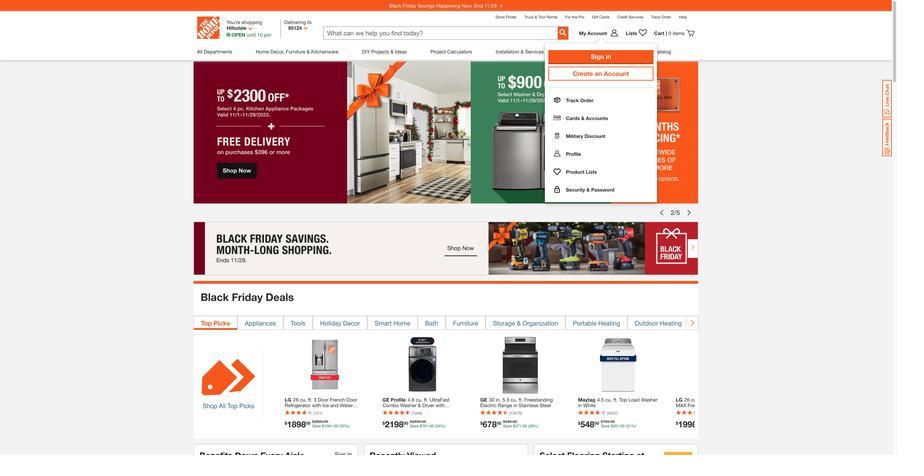 Task type: vqa. For each thing, say whether or not it's contained in the screenshot.
the 'available' in Ship to Store Dec 22 - Dec 28 184 available
no



Task type: describe. For each thing, give the bounding box(es) containing it.
with for 2198
[[436, 403, 445, 408]]

& left offers
[[588, 49, 591, 55]]

feedback link image
[[883, 118, 892, 156]]

( left the pump
[[412, 411, 413, 415]]

ge for ge
[[480, 397, 487, 403]]

my
[[579, 30, 586, 36]]

truck & tool rental link
[[525, 15, 558, 19]]

. left the 29
[[522, 424, 523, 428]]

hillsdale
[[227, 25, 247, 31]]

steel inside 30 in. 5.3 cu. ft. freestanding electric range in stainless steel
[[540, 403, 551, 408]]

shop all top picks
[[203, 402, 254, 410]]

2198
[[385, 419, 404, 429]]

121
[[315, 411, 321, 415]]

cu. for 2198
[[416, 397, 423, 403]]

portable
[[573, 319, 597, 327]]

%) for 1898
[[345, 424, 350, 428]]

in inside 30 in. 5.3 cu. ft. freestanding electric range in stainless steel
[[514, 403, 517, 408]]

the
[[572, 15, 578, 19]]

1 horizontal spatial cards
[[599, 15, 610, 19]]

save for 548
[[601, 424, 610, 428]]

the home depot logo link
[[197, 16, 220, 40]]

00 right 799
[[611, 420, 615, 424]]

pro
[[579, 15, 585, 19]]

portable heating
[[573, 319, 620, 327]]

ad
[[642, 49, 648, 55]]

ft. inside 30 in. 5.3 cu. ft. freestanding electric range in stainless steel
[[519, 397, 523, 403]]

profile inside "link"
[[566, 151, 581, 157]]

in inside the "28 cu. ft. 3 door french door refrigerator with ice and water dispenser and craft ice in printproof stainless steel"
[[338, 408, 342, 414]]

& inside button
[[517, 319, 521, 327]]

decor
[[343, 319, 360, 327]]

. left 24
[[429, 424, 430, 428]]

heated workwear button
[[689, 316, 755, 330]]

in inside the 4.5 cu. ft. top load washer in white
[[578, 403, 582, 408]]

track order for the bottom track order link
[[566, 97, 594, 103]]

local ad & catalog
[[629, 49, 671, 55]]

%) for 678
[[534, 424, 538, 428]]

kitchenware
[[311, 49, 338, 55]]

1 horizontal spatial track
[[651, 15, 661, 19]]

home decor, furniture & kitchenware link
[[256, 43, 338, 60]]

order for top track order link
[[662, 15, 672, 19]]

& right security on the right top of the page
[[587, 187, 590, 193]]

1 horizontal spatial picks
[[239, 402, 254, 410]]

00 right 271
[[523, 424, 527, 428]]

local
[[629, 49, 641, 55]]

& right ad
[[650, 49, 653, 55]]

00 left 949
[[497, 421, 502, 426]]

military
[[566, 133, 583, 139]]

28 cu. ft. 3 door french door refrigerator with ice and water dispenser and craft ice in printproof stainless steel
[[285, 397, 365, 420]]

ft. for 1898
[[308, 397, 312, 403]]

& inside 4.8 cu. ft. ultrafast combo washer & dryer with ventless heat pump technology in carbon graphite
[[418, 403, 421, 408]]

heated
[[697, 319, 717, 327]]

00 right 701
[[430, 424, 434, 428]]

friday for savings
[[403, 3, 416, 9]]

open
[[232, 32, 245, 38]]

0 items
[[669, 30, 685, 36]]

black for black friday deals
[[201, 291, 229, 303]]

%) for 2198
[[441, 424, 445, 428]]

order for the bottom track order link
[[580, 97, 594, 103]]

pm
[[264, 32, 271, 38]]

1001
[[324, 424, 333, 428]]

create an account link
[[549, 67, 654, 81]]

0 horizontal spatial all
[[197, 49, 203, 55]]

) for 678
[[521, 411, 522, 415]]

0 horizontal spatial services
[[525, 49, 544, 55]]

( 1949 )
[[412, 411, 422, 415]]

diy projects & ideas link
[[362, 43, 407, 60]]

picks inside button
[[214, 319, 230, 327]]

4.5 cu. ft. top load washer in white
[[578, 397, 658, 408]]

( up 949
[[510, 411, 511, 415]]

$ 678 00 $ 949 . 00 save $ 271 . 00 ( 29 %)
[[480, 419, 538, 429]]

the home depot image
[[197, 16, 220, 39]]

0
[[669, 30, 672, 36]]

product lists
[[566, 169, 597, 175]]

help
[[679, 15, 687, 19]]

( inside $ 678 00 $ 949 . 00 save $ 271 . 00 ( 29 %)
[[528, 424, 529, 428]]

previous slide image
[[659, 210, 665, 215]]

workwear
[[719, 319, 747, 327]]

0 horizontal spatial and
[[308, 408, 316, 414]]

discount
[[585, 133, 606, 139]]

calculators
[[447, 49, 472, 55]]

1 horizontal spatial and
[[330, 403, 339, 408]]

stainless inside 30 in. 5.3 cu. ft. freestanding electric range in stainless steel
[[519, 403, 539, 408]]

4507
[[608, 411, 617, 415]]

holiday
[[320, 319, 342, 327]]

store
[[496, 15, 505, 19]]

1 lg from the left
[[285, 397, 291, 403]]

sign in
[[591, 53, 611, 60]]

1898
[[287, 419, 306, 429]]

save for 678
[[503, 424, 512, 428]]

24
[[436, 424, 441, 428]]

30 in. 5.3 cu. ft. freestanding electric range in stainless steel
[[480, 397, 553, 408]]

1 vertical spatial profile
[[391, 397, 406, 403]]

in right offers
[[606, 53, 611, 60]]

tools button
[[283, 316, 313, 330]]

0 vertical spatial track order link
[[651, 15, 672, 19]]

. left 31
[[620, 424, 621, 428]]

delivering to
[[284, 19, 312, 25]]

projects
[[371, 49, 389, 55]]

specials & offers link
[[568, 43, 605, 60]]

create
[[573, 70, 593, 77]]

. left 1001
[[323, 420, 324, 424]]

open until 10 pm
[[232, 32, 271, 38]]

13470
[[511, 411, 521, 415]]

home decor, furniture & kitchenware
[[256, 49, 338, 55]]

french
[[330, 397, 345, 403]]

profile link
[[552, 145, 654, 163]]

outdoor heating
[[635, 319, 682, 327]]

0 vertical spatial services
[[629, 15, 644, 19]]

4.5 cu. ft. top load washer in white image
[[590, 337, 647, 394]]

password
[[591, 187, 615, 193]]

top inside top picks button
[[201, 319, 212, 327]]

10
[[257, 32, 263, 38]]

2899 for 2198
[[412, 420, 421, 424]]

outdoor
[[635, 319, 659, 327]]

security & password
[[566, 187, 615, 193]]

ge for ge profile
[[383, 397, 390, 403]]

00 down 'craft'
[[324, 420, 328, 424]]

& left ideas
[[391, 49, 394, 55]]

1 horizontal spatial ice
[[330, 408, 337, 414]]

. left 271
[[512, 420, 513, 424]]

printproof
[[343, 408, 365, 414]]

rental
[[547, 15, 558, 19]]

2 door from the left
[[346, 397, 357, 403]]

live chat image
[[883, 80, 892, 117]]

refrigerator
[[285, 403, 311, 408]]

ft. for 548
[[614, 397, 618, 403]]

craft
[[318, 408, 329, 414]]

heat
[[402, 408, 413, 414]]

00 right 949
[[513, 420, 517, 424]]

sign
[[591, 53, 604, 60]]

black friday deals
[[201, 291, 294, 303]]

specials
[[568, 49, 586, 55]]

lists inside product lists link
[[586, 169, 597, 175]]

now.
[[462, 3, 473, 9]]

delivering
[[284, 19, 306, 25]]

26 cu. ft. smart counter-depth max french door refrigerator with dual ice makers in printproof stainless steel image
[[688, 337, 745, 394]]

lg link
[[676, 397, 756, 420]]

items
[[673, 30, 685, 36]]

( inside $ 548 00 $ 799 . 00 save $ 251 . 00 ( 31 %)
[[626, 424, 627, 428]]

installation & services link
[[496, 43, 544, 60]]

0 horizontal spatial home
[[256, 49, 269, 55]]

2 / 5
[[671, 209, 680, 216]]

00 down dispenser
[[306, 421, 311, 426]]

cards inside "link"
[[566, 115, 580, 121]]

( 121 )
[[314, 411, 322, 415]]

cu. for 1898
[[300, 397, 307, 403]]

furniture inside button
[[453, 319, 478, 327]]

you're shopping
[[227, 19, 262, 25]]

5.3
[[503, 397, 509, 403]]

freestanding
[[525, 397, 553, 403]]

00 down graphite
[[404, 421, 408, 426]]

for the pro link
[[565, 15, 585, 19]]

( up 799
[[607, 411, 608, 415]]

2899 for 1898
[[314, 420, 323, 424]]

water
[[340, 403, 353, 408]]

29
[[529, 424, 534, 428]]

$ 1898 00 $ 2899 . 00 save $ 1001 . 00 ( 35 %)
[[285, 419, 350, 429]]

security & password link
[[552, 181, 654, 199]]



Task type: locate. For each thing, give the bounding box(es) containing it.
order up the 0
[[662, 15, 672, 19]]

save inside $ 548 00 $ 799 . 00 save $ 251 . 00 ( 31 %)
[[601, 424, 610, 428]]

ice
[[323, 403, 329, 408], [330, 408, 337, 414]]

& left tool
[[535, 15, 537, 19]]

1 horizontal spatial furniture
[[453, 319, 478, 327]]

sponsored banner image
[[194, 222, 698, 275]]

ft. inside the "28 cu. ft. 3 door french door refrigerator with ice and water dispenser and craft ice in printproof stainless steel"
[[308, 397, 312, 403]]

( left 'craft'
[[314, 411, 315, 415]]

701
[[422, 424, 429, 428]]

2 %) from the left
[[441, 424, 445, 428]]

( right 251
[[626, 424, 627, 428]]

2 cu. from the left
[[416, 397, 423, 403]]

2 save from the left
[[410, 424, 419, 428]]

cu. right 4.8
[[416, 397, 423, 403]]

0 vertical spatial furniture
[[286, 49, 305, 55]]

1 horizontal spatial track order
[[651, 15, 672, 19]]

save for 1898
[[312, 424, 321, 428]]

track up cards & accounts
[[566, 97, 579, 103]]

1 horizontal spatial steel
[[540, 403, 551, 408]]

11/29
[[484, 3, 497, 9]]

( right 1001
[[339, 424, 341, 428]]

range
[[498, 403, 512, 408]]

truck & tool rental
[[525, 15, 558, 19]]

washer right load
[[641, 397, 658, 403]]

cu. inside 30 in. 5.3 cu. ft. freestanding electric range in stainless steel
[[511, 397, 517, 403]]

%) inside $ 1898 00 $ 2899 . 00 save $ 1001 . 00 ( 35 %)
[[345, 424, 350, 428]]

28 cu. ft. 3 door french door refrigerator with ice and water dispenser and craft ice in printproof stainless steel image
[[297, 337, 353, 394]]

save left 271
[[503, 424, 512, 428]]

1 horizontal spatial lists
[[626, 30, 637, 36]]

cu. inside the 4.5 cu. ft. top load washer in white
[[606, 397, 612, 403]]

1 vertical spatial friday
[[232, 291, 263, 303]]

%) inside $ 678 00 $ 949 . 00 save $ 271 . 00 ( 29 %)
[[534, 424, 538, 428]]

project calculators link
[[431, 43, 472, 60]]

1 vertical spatial stainless
[[285, 414, 305, 420]]

friday up 'appliances' button
[[232, 291, 263, 303]]

track order up cards & accounts
[[566, 97, 594, 103]]

dryer
[[423, 403, 434, 408]]

1 horizontal spatial door
[[346, 397, 357, 403]]

military discount
[[566, 133, 606, 139]]

heating for portable heating
[[599, 319, 620, 327]]

with
[[312, 403, 321, 408], [436, 403, 445, 408]]

0 vertical spatial friday
[[403, 3, 416, 9]]

0 horizontal spatial lg
[[285, 397, 291, 403]]

2899 down 1949
[[412, 420, 421, 424]]

cards right gift
[[599, 15, 610, 19]]

31
[[627, 424, 632, 428]]

2 ft. from the left
[[424, 397, 428, 403]]

1 vertical spatial lists
[[586, 169, 597, 175]]

washer inside 4.8 cu. ft. ultrafast combo washer & dryer with ventless heat pump technology in carbon graphite
[[400, 403, 417, 408]]

2 horizontal spatial top
[[619, 397, 627, 403]]

4 %) from the left
[[632, 424, 636, 428]]

2 lg from the left
[[676, 397, 683, 403]]

0 horizontal spatial order
[[580, 97, 594, 103]]

image for up to $2300 off* select kitchen brand bundles + up to $900 off* select laundry sets shop now image
[[194, 61, 698, 204]]

. left 251
[[610, 420, 611, 424]]

track order link up cart
[[651, 15, 672, 19]]

in right 'technology'
[[455, 408, 459, 414]]

& inside "link"
[[581, 115, 585, 121]]

with inside the "28 cu. ft. 3 door french door refrigerator with ice and water dispenser and craft ice in printproof stainless steel"
[[312, 403, 321, 408]]

00 left '35'
[[334, 424, 338, 428]]

( 4507 )
[[607, 411, 618, 415]]

save inside $ 2198 00 $ 2899 . 00 save $ 701 . 00 ( 24 %)
[[410, 424, 419, 428]]

cu. right 4.5
[[606, 397, 612, 403]]

stainless down refrigerator
[[285, 414, 305, 420]]

friday for deals
[[232, 291, 263, 303]]

2899 inside $ 1898 00 $ 2899 . 00 save $ 1001 . 00 ( 35 %)
[[314, 420, 323, 424]]

1 %) from the left
[[345, 424, 350, 428]]

1 save from the left
[[312, 424, 321, 428]]

1 horizontal spatial top
[[228, 402, 238, 410]]

%) inside $ 2198 00 $ 2899 . 00 save $ 701 . 00 ( 24 %)
[[441, 424, 445, 428]]

cu. for 548
[[606, 397, 612, 403]]

& left the accounts
[[581, 115, 585, 121]]

tools
[[291, 319, 306, 327]]

0 horizontal spatial top
[[201, 319, 212, 327]]

ge
[[383, 397, 390, 403], [480, 397, 487, 403]]

cu. right 28 at the left of page
[[300, 397, 307, 403]]

ice right 'craft'
[[330, 408, 337, 414]]

lists link
[[623, 29, 651, 37]]

0 horizontal spatial with
[[312, 403, 321, 408]]

military discount link
[[552, 127, 654, 145]]

1 with from the left
[[312, 403, 321, 408]]

%) for 548
[[632, 424, 636, 428]]

%)
[[345, 424, 350, 428], [441, 424, 445, 428], [534, 424, 538, 428], [632, 424, 636, 428]]

happening
[[437, 3, 461, 9]]

ft. inside 4.8 cu. ft. ultrafast combo washer & dryer with ventless heat pump technology in carbon graphite
[[424, 397, 428, 403]]

account inside create an account link
[[604, 70, 629, 77]]

stainless up the 13470
[[519, 403, 539, 408]]

678
[[483, 419, 497, 429]]

with up ( 121 )
[[312, 403, 321, 408]]

black up top picks button
[[201, 291, 229, 303]]

1 vertical spatial services
[[525, 49, 544, 55]]

product lists link
[[552, 163, 654, 181]]

save down graphite
[[410, 424, 419, 428]]

/
[[675, 209, 677, 216]]

washer
[[641, 397, 658, 403], [400, 403, 417, 408]]

4 ft. from the left
[[614, 397, 618, 403]]

0 vertical spatial stainless
[[519, 403, 539, 408]]

0 horizontal spatial friday
[[232, 291, 263, 303]]

top
[[201, 319, 212, 327], [619, 397, 627, 403], [228, 402, 238, 410]]

0 horizontal spatial track order
[[566, 97, 594, 103]]

3 %) from the left
[[534, 424, 538, 428]]

save left 1001
[[312, 424, 321, 428]]

organization
[[523, 319, 558, 327]]

storage
[[493, 319, 515, 327]]

1 horizontal spatial order
[[662, 15, 672, 19]]

in
[[606, 53, 611, 60], [514, 403, 517, 408], [578, 403, 582, 408], [338, 408, 342, 414], [455, 408, 459, 414]]

0 horizontal spatial ice
[[323, 403, 329, 408]]

ge up ventless on the left bottom
[[383, 397, 390, 403]]

load
[[629, 397, 640, 403]]

4 save from the left
[[601, 424, 610, 428]]

1 horizontal spatial services
[[629, 15, 644, 19]]

4 ) from the left
[[617, 411, 618, 415]]

1 2899 from the left
[[314, 420, 323, 424]]

black friday savings happening now. end 11/29 link
[[389, 3, 503, 9]]

for
[[565, 15, 571, 19]]

sign in link
[[549, 50, 654, 63]]

storage & organization button
[[486, 316, 566, 330]]

4 cu. from the left
[[606, 397, 612, 403]]

0 vertical spatial steel
[[540, 403, 551, 408]]

None text field
[[324, 27, 558, 39], [324, 27, 558, 39], [324, 27, 558, 39], [324, 27, 558, 39]]

0 vertical spatial all
[[197, 49, 203, 55]]

cards up military
[[566, 115, 580, 121]]

0 horizontal spatial black
[[201, 291, 229, 303]]

track order up cart
[[651, 15, 672, 19]]

1 ge from the left
[[383, 397, 390, 403]]

1 horizontal spatial washer
[[641, 397, 658, 403]]

black for black friday savings happening now. end 11/29
[[389, 3, 402, 9]]

271
[[515, 424, 522, 428]]

lg left 28 at the left of page
[[285, 397, 291, 403]]

washer up graphite
[[400, 403, 417, 408]]

2899 inside $ 2198 00 $ 2899 . 00 save $ 701 . 00 ( 24 %)
[[412, 420, 421, 424]]

2 ) from the left
[[421, 411, 422, 415]]

1 horizontal spatial with
[[436, 403, 445, 408]]

truck
[[525, 15, 534, 19]]

appliances button
[[238, 316, 283, 330]]

deals
[[266, 291, 294, 303]]

$ 1998
[[676, 419, 697, 429]]

washer for 548
[[641, 397, 658, 403]]

0 vertical spatial home
[[256, 49, 269, 55]]

holiday decor button
[[313, 316, 368, 330]]

%) right 251
[[632, 424, 636, 428]]

door right 3
[[318, 397, 329, 403]]

2 heating from the left
[[660, 319, 682, 327]]

home right smart
[[394, 319, 411, 327]]

. left '35'
[[333, 424, 334, 428]]

friday left savings
[[403, 3, 416, 9]]

save for 2198
[[410, 424, 419, 428]]

storage & organization
[[493, 319, 558, 327]]

& right storage at the bottom right of the page
[[517, 319, 521, 327]]

( inside $ 1898 00 $ 2899 . 00 save $ 1001 . 00 ( 35 %)
[[339, 424, 341, 428]]

steel
[[540, 403, 551, 408], [306, 414, 317, 420]]

4.8 cu. ft. ultrafast combo washer & dryer with ventless heat pump technology in carbon graphite image
[[394, 337, 451, 394]]

%) right 271
[[534, 424, 538, 428]]

1 vertical spatial picks
[[239, 402, 254, 410]]

0 horizontal spatial heating
[[599, 319, 620, 327]]

heating for outdoor heating
[[660, 319, 682, 327]]

3
[[314, 397, 317, 403]]

1 vertical spatial steel
[[306, 414, 317, 420]]

furniture right bath
[[453, 319, 478, 327]]

shopping
[[242, 19, 262, 25]]

black left savings
[[389, 3, 402, 9]]

4.5
[[597, 397, 604, 403]]

) for 2198
[[421, 411, 422, 415]]

installation & services
[[496, 49, 544, 55]]

4.8 cu. ft. ultrafast combo washer & dryer with ventless heat pump technology in carbon graphite
[[383, 397, 459, 420]]

black friday savings happening now. end 11/29
[[389, 3, 498, 9]]

lists
[[626, 30, 637, 36], [586, 169, 597, 175]]

create an account
[[573, 70, 629, 77]]

in left white
[[578, 403, 582, 408]]

and left 'craft'
[[308, 408, 316, 414]]

ft. inside the 4.5 cu. ft. top load washer in white
[[614, 397, 618, 403]]

1 vertical spatial account
[[604, 70, 629, 77]]

1 vertical spatial all
[[219, 402, 226, 410]]

1 vertical spatial furniture
[[453, 319, 478, 327]]

0 vertical spatial account
[[588, 30, 607, 36]]

catalog
[[654, 49, 671, 55]]

shop
[[203, 402, 217, 410]]

save left 251
[[601, 424, 610, 428]]

ft. for 2198
[[424, 397, 428, 403]]

carbon
[[383, 414, 399, 420]]

home left decor,
[[256, 49, 269, 55]]

( 13470 )
[[510, 411, 522, 415]]

savings
[[418, 3, 435, 9]]

lists down credit services link
[[626, 30, 637, 36]]

( inside $ 2198 00 $ 2899 . 00 save $ 701 . 00 ( 24 %)
[[435, 424, 436, 428]]

order inside track order link
[[580, 97, 594, 103]]

white
[[584, 403, 596, 408]]

order up cards & accounts
[[580, 97, 594, 103]]

ft. up "( 4507 )"
[[614, 397, 618, 403]]

heating left next arrow icon
[[660, 319, 682, 327]]

$ inside "$ 1998"
[[676, 421, 678, 426]]

1949
[[413, 411, 421, 415]]

account right an
[[604, 70, 629, 77]]

smart home button
[[368, 316, 418, 330]]

30 in. 5.3 cu. ft. freestanding electric range in stainless steel image
[[492, 337, 549, 394]]

save inside $ 1898 00 $ 2899 . 00 save $ 1001 . 00 ( 35 %)
[[312, 424, 321, 428]]

steel inside the "28 cu. ft. 3 door french door refrigerator with ice and water dispenser and craft ice in printproof stainless steel"
[[306, 414, 317, 420]]

with for 1898
[[312, 403, 321, 408]]

1 horizontal spatial stainless
[[519, 403, 539, 408]]

1 vertical spatial cards
[[566, 115, 580, 121]]

0 vertical spatial black
[[389, 3, 402, 9]]

35
[[341, 424, 345, 428]]

0 horizontal spatial 2899
[[314, 420, 323, 424]]

help link
[[679, 15, 687, 19]]

home inside button
[[394, 319, 411, 327]]

submit search image
[[560, 29, 567, 36]]

1 cu. from the left
[[300, 397, 307, 403]]

28
[[293, 397, 299, 403]]

lists right product
[[586, 169, 597, 175]]

1 vertical spatial black
[[201, 291, 229, 303]]

. left 701
[[421, 420, 422, 424]]

black
[[389, 3, 402, 9], [201, 291, 229, 303]]

and left water
[[330, 403, 339, 408]]

ft. up the pump
[[424, 397, 428, 403]]

to
[[307, 19, 312, 25]]

next arrow image
[[689, 319, 695, 326]]

1 horizontal spatial ge
[[480, 397, 487, 403]]

0 vertical spatial picks
[[214, 319, 230, 327]]

tool
[[539, 15, 546, 19]]

1 ) from the left
[[321, 411, 322, 415]]

credit services
[[617, 15, 644, 19]]

track order link
[[651, 15, 672, 19], [552, 91, 654, 109]]

1 vertical spatial track
[[566, 97, 579, 103]]

profile left 4.8
[[391, 397, 406, 403]]

washer inside the 4.5 cu. ft. top load washer in white
[[641, 397, 658, 403]]

all departments link
[[197, 43, 232, 60]]

1 vertical spatial order
[[580, 97, 594, 103]]

1 horizontal spatial all
[[219, 402, 226, 410]]

1 vertical spatial track order
[[566, 97, 594, 103]]

2 2899 from the left
[[412, 420, 421, 424]]

stainless inside the "28 cu. ft. 3 door french door refrigerator with ice and water dispenser and craft ice in printproof stainless steel"
[[285, 414, 305, 420]]

door up printproof
[[346, 397, 357, 403]]

0 vertical spatial cards
[[599, 15, 610, 19]]

cart
[[655, 30, 665, 36]]

& left 'kitchenware'
[[307, 49, 310, 55]]

0 horizontal spatial furniture
[[286, 49, 305, 55]]

next slide image
[[687, 210, 692, 215]]

picks
[[214, 319, 230, 327], [239, 402, 254, 410]]

with inside 4.8 cu. ft. ultrafast combo washer & dryer with ventless heat pump technology in carbon graphite
[[436, 403, 445, 408]]

0 vertical spatial lists
[[626, 30, 637, 36]]

0 vertical spatial order
[[662, 15, 672, 19]]

2899 down ( 121 )
[[314, 420, 323, 424]]

1 door from the left
[[318, 397, 329, 403]]

3 ft. from the left
[[519, 397, 523, 403]]

services right "installation"
[[525, 49, 544, 55]]

3 cu. from the left
[[511, 397, 517, 403]]

track up cart
[[651, 15, 661, 19]]

%) inside $ 548 00 $ 799 . 00 save $ 251 . 00 ( 31 %)
[[632, 424, 636, 428]]

1 vertical spatial track order link
[[552, 91, 654, 109]]

1 horizontal spatial home
[[394, 319, 411, 327]]

gift cards
[[592, 15, 610, 19]]

gift cards link
[[592, 15, 610, 19]]

account right my on the top
[[588, 30, 607, 36]]

top inside the 4.5 cu. ft. top load washer in white
[[619, 397, 627, 403]]

1 ft. from the left
[[308, 397, 312, 403]]

949
[[505, 420, 512, 424]]

pump
[[414, 408, 427, 414]]

$ 2198 00 $ 2899 . 00 save $ 701 . 00 ( 24 %)
[[383, 419, 445, 429]]

store finder
[[496, 15, 517, 19]]

0 horizontal spatial track
[[566, 97, 579, 103]]

0 horizontal spatial picks
[[214, 319, 230, 327]]

1 horizontal spatial friday
[[403, 3, 416, 9]]

special buy logo image
[[664, 451, 693, 455]]

$
[[312, 420, 314, 424], [410, 420, 412, 424], [503, 420, 505, 424], [601, 420, 603, 424], [285, 421, 287, 426], [383, 421, 385, 426], [480, 421, 483, 426], [578, 421, 581, 426], [676, 421, 678, 426], [322, 424, 324, 428], [420, 424, 422, 428], [513, 424, 515, 428], [611, 424, 613, 428]]

ft. left 3
[[308, 397, 312, 403]]

& right "installation"
[[521, 49, 524, 55]]

lg up "$ 1998"
[[676, 397, 683, 403]]

end
[[474, 3, 483, 9]]

local ad & catalog link
[[629, 43, 671, 60]]

0 horizontal spatial washer
[[400, 403, 417, 408]]

in inside 4.8 cu. ft. ultrafast combo washer & dryer with ventless heat pump technology in carbon graphite
[[455, 408, 459, 414]]

save inside $ 678 00 $ 949 . 00 save $ 271 . 00 ( 29 %)
[[503, 424, 512, 428]]

1998
[[678, 419, 697, 429]]

0 horizontal spatial cards
[[566, 115, 580, 121]]

00 down ( 1949 )
[[422, 420, 426, 424]]

%) down 'technology'
[[441, 424, 445, 428]]

00 right 251
[[621, 424, 625, 428]]

0 horizontal spatial profile
[[391, 397, 406, 403]]

1 horizontal spatial profile
[[566, 151, 581, 157]]

all right shop
[[219, 402, 226, 410]]

0 vertical spatial profile
[[566, 151, 581, 157]]

0 horizontal spatial door
[[318, 397, 329, 403]]

00 left 799
[[595, 421, 599, 426]]

3 save from the left
[[503, 424, 512, 428]]

cu. inside the "28 cu. ft. 3 door french door refrigerator with ice and water dispenser and craft ice in printproof stainless steel"
[[300, 397, 307, 403]]

services right credit
[[629, 15, 644, 19]]

1 heating from the left
[[599, 319, 620, 327]]

cu. right 5.3
[[511, 397, 517, 403]]

ft. up the 13470
[[519, 397, 523, 403]]

track order link up the accounts
[[552, 91, 654, 109]]

all departments
[[197, 49, 232, 55]]

graphite
[[400, 414, 419, 420]]

account inside my account link
[[588, 30, 607, 36]]

for the pro
[[565, 15, 585, 19]]

1 vertical spatial home
[[394, 319, 411, 327]]

all left departments
[[197, 49, 203, 55]]

cards & accounts link
[[552, 109, 654, 127]]

cu. inside 4.8 cu. ft. ultrafast combo washer & dryer with ventless heat pump technology in carbon graphite
[[416, 397, 423, 403]]

2 with from the left
[[436, 403, 445, 408]]

ge left 30
[[480, 397, 487, 403]]

track order
[[651, 15, 672, 19], [566, 97, 594, 103]]

0 horizontal spatial lists
[[586, 169, 597, 175]]

%) down printproof
[[345, 424, 350, 428]]

0 vertical spatial track order
[[651, 15, 672, 19]]

& up 1949
[[418, 403, 421, 408]]

0 horizontal spatial ge
[[383, 397, 390, 403]]

in up the 13470
[[514, 403, 517, 408]]

1 horizontal spatial heating
[[660, 319, 682, 327]]

1 horizontal spatial lg
[[676, 397, 683, 403]]

heating right portable in the bottom right of the page
[[599, 319, 620, 327]]

in down french
[[338, 408, 342, 414]]

washer for 2198
[[400, 403, 417, 408]]

0 vertical spatial track
[[651, 15, 661, 19]]

3 ) from the left
[[521, 411, 522, 415]]

1 horizontal spatial black
[[389, 3, 402, 9]]

track order for top track order link
[[651, 15, 672, 19]]

1 horizontal spatial 2899
[[412, 420, 421, 424]]

) for 1898
[[321, 411, 322, 415]]

lists inside lists link
[[626, 30, 637, 36]]

0 horizontal spatial steel
[[306, 414, 317, 420]]

2 ge from the left
[[480, 397, 487, 403]]

0 horizontal spatial stainless
[[285, 414, 305, 420]]

) for 548
[[617, 411, 618, 415]]



